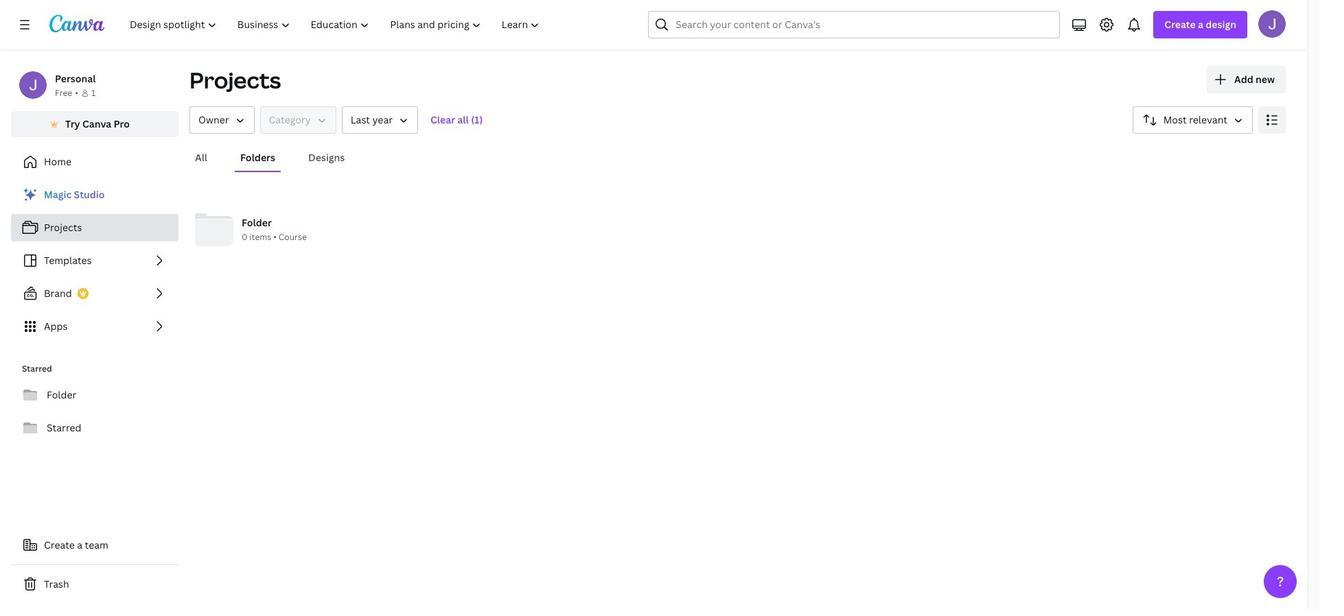 Task type: vqa. For each thing, say whether or not it's contained in the screenshot.
dark green & gold minimal moon 3d illustration book cover 'image'
no



Task type: describe. For each thing, give the bounding box(es) containing it.
Date modified button
[[342, 106, 418, 134]]

top level navigation element
[[121, 11, 552, 38]]

Owner button
[[189, 106, 254, 134]]



Task type: locate. For each thing, give the bounding box(es) containing it.
jacob simon image
[[1258, 10, 1286, 38]]

Search search field
[[676, 12, 1033, 38]]

Category button
[[260, 106, 336, 134]]

Sort by button
[[1133, 106, 1253, 134]]

list
[[11, 181, 179, 341]]

None search field
[[648, 11, 1060, 38]]



